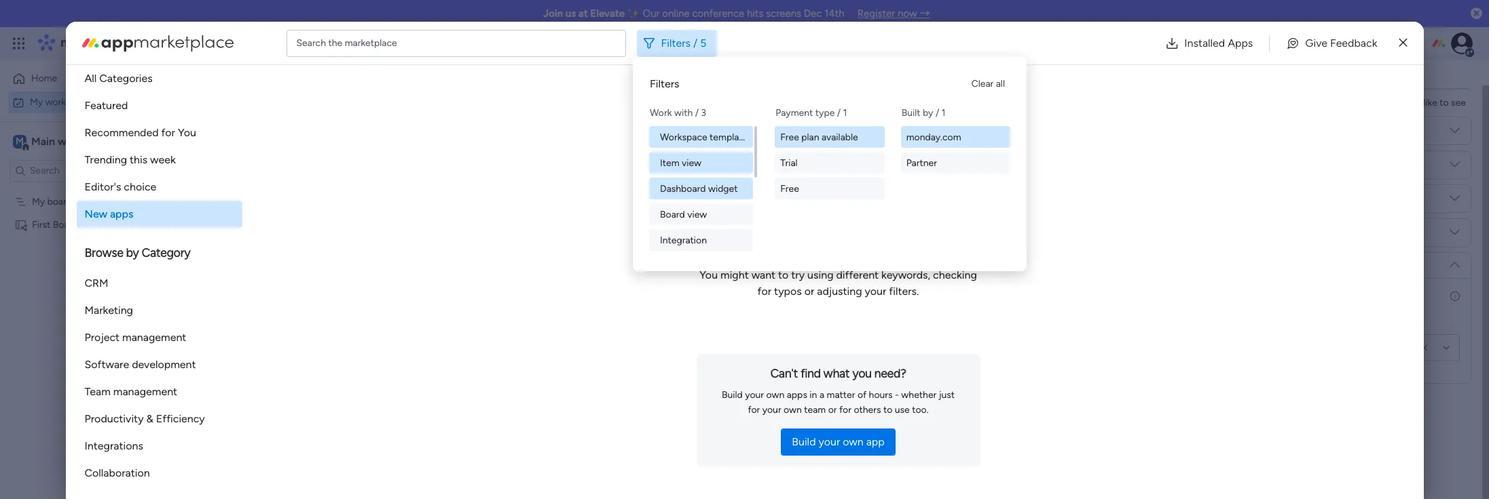 Task type: describe. For each thing, give the bounding box(es) containing it.
available
[[822, 131, 858, 143]]

by for built
[[923, 107, 934, 119]]

work with / 3
[[650, 107, 707, 119]]

register now → link
[[858, 7, 930, 20]]

/ for payment type / 1
[[837, 107, 841, 119]]

editor's
[[85, 181, 121, 194]]

by for browse
[[126, 246, 139, 261]]

at
[[579, 7, 588, 20]]

register now →
[[858, 7, 930, 20]]

apps marketplace image
[[82, 35, 233, 51]]

list box containing my board
[[0, 187, 173, 420]]

need?
[[875, 367, 906, 382]]

/ inside dropdown button
[[693, 36, 698, 49]]

columns
[[1311, 97, 1346, 109]]

the for search
[[328, 37, 342, 49]]

dapulse x slim image
[[1399, 35, 1408, 51]]

group title
[[1013, 198, 1058, 209]]

workspace selection element
[[13, 133, 113, 151]]

first board link
[[852, 191, 978, 215]]

monday.com
[[907, 131, 962, 143]]

invite members image
[[1311, 37, 1324, 50]]

shareable board image
[[14, 218, 27, 231]]

team
[[85, 386, 111, 399]]

type
[[816, 107, 835, 119]]

or inside "build your own apps in a matter of hours - whether just for your own team or for others to use too."
[[828, 405, 837, 416]]

template
[[710, 131, 748, 143]]

my for my work
[[30, 96, 43, 108]]

try
[[791, 269, 805, 282]]

matching
[[846, 237, 913, 257]]

team
[[804, 405, 826, 416]]

Filter dashboard by text search field
[[200, 109, 328, 130]]

keywords,
[[882, 269, 931, 282]]

item view
[[660, 157, 702, 169]]

build your own app button
[[781, 429, 896, 456]]

app
[[866, 436, 885, 449]]

select product image
[[12, 37, 26, 50]]

workspace
[[58, 135, 111, 148]]

0 horizontal spatial 1
[[243, 197, 246, 209]]

search the marketplace
[[296, 37, 397, 49]]

board
[[47, 196, 72, 208]]

all
[[996, 78, 1005, 90]]

checking
[[933, 269, 977, 282]]

a
[[820, 390, 825, 401]]

1 vertical spatial first
[[32, 219, 51, 231]]

in
[[810, 390, 817, 401]]

partner
[[907, 157, 937, 169]]

integration button
[[649, 230, 753, 251]]

adjusting
[[817, 285, 862, 298]]

dashboard widget button
[[649, 178, 753, 200]]

3
[[701, 107, 707, 119]]

feedback
[[1331, 36, 1378, 49]]

of
[[858, 390, 867, 401]]

your inside you might want to try using different keywords, checking for typos or adjusting your filters.
[[865, 285, 887, 298]]

this
[[130, 154, 147, 166]]

build your own app
[[792, 436, 885, 449]]

new
[[85, 208, 107, 221]]

filters for filters
[[650, 77, 680, 90]]

/ for work with / 3
[[695, 107, 699, 119]]

marketing
[[85, 304, 133, 317]]

search
[[296, 37, 326, 49]]

hits
[[747, 7, 764, 20]]

others
[[854, 405, 881, 416]]

widget
[[708, 183, 738, 195]]

installed apps
[[1185, 36, 1253, 49]]

recommended
[[85, 126, 159, 139]]

v2 info image
[[1451, 290, 1460, 304]]

elevate
[[590, 7, 625, 20]]

clear all button
[[966, 73, 1011, 95]]

clear all
[[972, 78, 1005, 90]]

screens
[[766, 7, 802, 20]]

0 vertical spatial apps
[[110, 208, 133, 221]]

or inside you might want to try using different keywords, checking for typos or adjusting your filters.
[[805, 285, 815, 298]]

and
[[1349, 97, 1365, 109]]

we
[[673, 237, 696, 257]]

dashboard
[[660, 183, 706, 195]]

collaboration
[[85, 467, 150, 480]]

14th
[[825, 7, 845, 20]]

for down matter
[[839, 405, 852, 416]]

workspace image
[[13, 134, 26, 149]]

my work button
[[8, 91, 146, 113]]

view for board view
[[687, 209, 707, 220]]

view for item view
[[682, 157, 702, 169]]

categories
[[99, 72, 153, 85]]

my for my board
[[32, 196, 45, 208]]

management for project management
[[122, 331, 186, 344]]

notifications image
[[1251, 37, 1265, 50]]

item for item view
[[660, 157, 680, 169]]

marketplace
[[345, 37, 397, 49]]

with
[[674, 107, 693, 119]]

editor's choice
[[85, 181, 156, 194]]

whether
[[902, 390, 937, 401]]

us
[[566, 7, 576, 20]]

board up the matching
[[875, 198, 900, 209]]

my board
[[32, 196, 72, 208]]

category
[[142, 246, 191, 261]]

1 for payment type / 1
[[843, 107, 847, 119]]

online
[[662, 7, 690, 20]]

for inside you might want to try using different keywords, checking for typos or adjusting your filters.
[[758, 285, 772, 298]]

home
[[31, 73, 57, 84]]

free for free plan available
[[781, 131, 799, 143]]

might
[[721, 269, 749, 282]]

build for build your own app
[[792, 436, 816, 449]]

own for build your own app
[[843, 436, 864, 449]]

team management
[[85, 386, 177, 399]]

work
[[650, 107, 672, 119]]

you might want to try using different keywords, checking for typos or adjusting your filters.
[[700, 269, 977, 298]]

to inside "build your own apps in a matter of hours - whether just for your own team or for others to use too."
[[884, 405, 893, 416]]

our
[[643, 7, 660, 20]]

efficiency
[[156, 413, 205, 426]]

management for team management
[[113, 386, 177, 399]]

1 horizontal spatial first board
[[854, 198, 900, 209]]

integration
[[660, 235, 707, 246]]

1 vertical spatial apps
[[807, 237, 842, 257]]

free button
[[775, 178, 885, 200]]

trial
[[781, 157, 798, 169]]

didn't
[[701, 237, 741, 257]]



Task type: vqa. For each thing, say whether or not it's contained in the screenshot.
Verified by VISA IMAGE
no



Task type: locate. For each thing, give the bounding box(es) containing it.
0 vertical spatial to
[[1440, 97, 1449, 109]]

free down trial
[[781, 183, 799, 195]]

1 free from the top
[[781, 131, 799, 143]]

to left try
[[778, 269, 789, 282]]

own left app
[[843, 436, 864, 449]]

featured
[[85, 99, 128, 112]]

1 horizontal spatial work
[[110, 35, 134, 51]]

find up in
[[801, 367, 821, 382]]

hours
[[869, 390, 893, 401]]

1 vertical spatial or
[[828, 405, 837, 416]]

work for monday
[[110, 35, 134, 51]]

1 vertical spatial group
[[1013, 198, 1038, 209]]

first up the matching
[[854, 198, 873, 209]]

own inside button
[[843, 436, 864, 449]]

1 image
[[1291, 28, 1303, 43]]

item
[[660, 157, 680, 169], [221, 197, 240, 209]]

1 vertical spatial the
[[1260, 97, 1275, 109]]

1 vertical spatial to
[[778, 269, 789, 282]]

to inside you might want to try using different keywords, checking for typos or adjusting your filters.
[[778, 269, 789, 282]]

0 vertical spatial build
[[722, 390, 743, 401]]

2 horizontal spatial 1
[[942, 107, 946, 119]]

typos
[[774, 285, 802, 298]]

1 vertical spatial own
[[784, 405, 802, 416]]

0 horizontal spatial first
[[32, 219, 51, 231]]

0 vertical spatial view
[[682, 157, 702, 169]]

build inside button
[[792, 436, 816, 449]]

apps up using
[[807, 237, 842, 257]]

1 horizontal spatial find
[[801, 367, 821, 382]]

management up 'productivity & efficiency'
[[113, 386, 177, 399]]

0 vertical spatial filters
[[661, 36, 691, 49]]

1 horizontal spatial build
[[792, 436, 816, 449]]

management up development
[[122, 331, 186, 344]]

monday work management
[[60, 35, 211, 51]]

apps right new
[[110, 208, 133, 221]]

board view button
[[649, 204, 753, 226]]

0 vertical spatial free
[[781, 131, 799, 143]]

plan
[[802, 131, 820, 143]]

installed apps button
[[1155, 30, 1264, 57]]

for down want
[[758, 285, 772, 298]]

0 horizontal spatial by
[[126, 246, 139, 261]]

main content containing choose the boards, columns and people you'd like to see
[[180, 33, 1483, 500]]

to right "like"
[[1440, 97, 1449, 109]]

by right "built"
[[923, 107, 934, 119]]

→
[[920, 7, 930, 20]]

the for choose
[[1260, 97, 1275, 109]]

filters for filters / 5
[[661, 36, 691, 49]]

filters / 5
[[661, 36, 707, 49]]

see
[[1452, 97, 1466, 109]]

0 vertical spatial work
[[110, 35, 134, 51]]

1 vertical spatial build
[[792, 436, 816, 449]]

2 free from the top
[[781, 183, 799, 195]]

browse
[[85, 246, 123, 261]]

&
[[146, 413, 153, 426]]

my inside button
[[30, 96, 43, 108]]

group left title
[[1013, 198, 1038, 209]]

search.
[[953, 237, 1004, 257]]

board down the dashboard
[[660, 209, 685, 220]]

crm
[[85, 277, 108, 290]]

new apps
[[85, 208, 133, 221]]

productivity
[[85, 413, 144, 426]]

0 horizontal spatial work
[[45, 96, 66, 108]]

1 horizontal spatial to
[[884, 405, 893, 416]]

too.
[[912, 405, 929, 416]]

development
[[132, 359, 196, 372]]

home button
[[8, 68, 146, 90]]

1 for built by / 1
[[942, 107, 946, 119]]

1 vertical spatial filters
[[650, 77, 680, 90]]

1 horizontal spatial the
[[1260, 97, 1275, 109]]

1 vertical spatial view
[[687, 209, 707, 220]]

can't find what you need?
[[770, 367, 906, 382]]

jacob simon image
[[1452, 33, 1473, 54]]

you left might
[[700, 269, 718, 282]]

0 horizontal spatial first board
[[32, 219, 78, 231]]

find up want
[[745, 237, 773, 257]]

1 vertical spatial management
[[122, 331, 186, 344]]

/ right type on the right top of page
[[837, 107, 841, 119]]

to left use on the right bottom of page
[[884, 405, 893, 416]]

view inside the item view button
[[682, 157, 702, 169]]

0 horizontal spatial the
[[328, 37, 342, 49]]

1 horizontal spatial you
[[700, 269, 718, 282]]

group up title
[[1035, 169, 1061, 180]]

for
[[161, 126, 175, 139], [758, 285, 772, 298], [748, 405, 760, 416], [839, 405, 852, 416]]

you right the recommended
[[178, 126, 196, 139]]

your down can't
[[763, 405, 782, 416]]

my left board
[[32, 196, 45, 208]]

1 horizontal spatial item
[[660, 157, 680, 169]]

by right browse
[[126, 246, 139, 261]]

choose the boards, columns and people you'd like to see
[[1225, 97, 1466, 109]]

you
[[178, 126, 196, 139], [700, 269, 718, 282]]

/ for built by / 1
[[936, 107, 940, 119]]

1 horizontal spatial or
[[828, 405, 837, 416]]

filters / 5 button
[[637, 30, 717, 57]]

free for free
[[781, 183, 799, 195]]

we didn't find any apps matching your search.
[[673, 237, 1004, 257]]

filters left "5"
[[661, 36, 691, 49]]

0 vertical spatial first
[[854, 198, 873, 209]]

item for item 1
[[221, 197, 240, 209]]

filters up work
[[650, 77, 680, 90]]

build
[[722, 390, 743, 401], [792, 436, 816, 449]]

use
[[895, 405, 910, 416]]

0 horizontal spatial build
[[722, 390, 743, 401]]

work
[[110, 35, 134, 51], [45, 96, 66, 108]]

productivity & efficiency
[[85, 413, 205, 426]]

give feedback link
[[1276, 30, 1389, 57]]

list box
[[0, 187, 173, 420]]

clear
[[972, 78, 994, 90]]

0 vertical spatial the
[[328, 37, 342, 49]]

board view
[[660, 209, 707, 220]]

trending
[[85, 154, 127, 166]]

see plans image
[[225, 35, 238, 52]]

1 vertical spatial item
[[221, 197, 240, 209]]

main workspace
[[31, 135, 111, 148]]

m
[[16, 136, 24, 147]]

work up all categories
[[110, 35, 134, 51]]

monday.com button
[[901, 126, 1011, 148]]

group
[[1035, 169, 1061, 180], [1013, 198, 1038, 209]]

Search in workspace field
[[29, 163, 113, 179]]

view inside board view button
[[687, 209, 707, 220]]

0 horizontal spatial find
[[745, 237, 773, 257]]

your down team
[[819, 436, 840, 449]]

0 vertical spatial my
[[30, 96, 43, 108]]

/ left 3
[[695, 107, 699, 119]]

join us at elevate ✨ our online conference hits screens dec 14th
[[543, 7, 845, 20]]

0 vertical spatial find
[[745, 237, 773, 257]]

0 vertical spatial item
[[660, 157, 680, 169]]

for up week
[[161, 126, 175, 139]]

2 horizontal spatial to
[[1440, 97, 1449, 109]]

the left boards, at right
[[1260, 97, 1275, 109]]

first board up the matching
[[854, 198, 900, 209]]

view up dashboard widget
[[682, 157, 702, 169]]

payment
[[776, 107, 813, 119]]

workspace
[[660, 131, 708, 143]]

or down matter
[[828, 405, 837, 416]]

workspace template
[[660, 131, 748, 143]]

group for group title
[[1013, 198, 1038, 209]]

1 horizontal spatial 1
[[843, 107, 847, 119]]

recommended for you
[[85, 126, 196, 139]]

2 vertical spatial to
[[884, 405, 893, 416]]

matter
[[827, 390, 855, 401]]

you inside you might want to try using different keywords, checking for typos or adjusting your filters.
[[700, 269, 718, 282]]

built
[[902, 107, 921, 119]]

software development
[[85, 359, 196, 372]]

or down using
[[805, 285, 815, 298]]

board down board
[[53, 219, 78, 231]]

1 vertical spatial free
[[781, 183, 799, 195]]

first
[[854, 198, 873, 209], [32, 219, 51, 231]]

-
[[895, 390, 899, 401]]

0 vertical spatial you
[[178, 126, 196, 139]]

filters.
[[889, 285, 919, 298]]

join
[[543, 7, 563, 20]]

build your own apps in a matter of hours - whether just for your own team or for others to use too.
[[722, 390, 955, 416]]

free left plan
[[781, 131, 799, 143]]

your down "different"
[[865, 285, 887, 298]]

0 vertical spatial group
[[1035, 169, 1061, 180]]

work down home
[[45, 96, 66, 108]]

monday
[[60, 35, 107, 51]]

apps image
[[1341, 37, 1354, 50]]

inbox image
[[1281, 37, 1295, 50]]

0 vertical spatial or
[[805, 285, 815, 298]]

board up first board link
[[903, 169, 928, 180]]

different
[[836, 269, 879, 282]]

0 horizontal spatial or
[[805, 285, 815, 298]]

0 horizontal spatial to
[[778, 269, 789, 282]]

1 horizontal spatial first
[[854, 198, 873, 209]]

2 vertical spatial management
[[113, 386, 177, 399]]

0 vertical spatial management
[[137, 35, 211, 51]]

what
[[824, 367, 850, 382]]

own for build your own apps in a matter of hours - whether just for your own team or for others to use too.
[[767, 390, 785, 401]]

5
[[700, 36, 707, 49]]

main content
[[180, 33, 1483, 500]]

board inside button
[[660, 209, 685, 220]]

help image
[[1404, 37, 1418, 50]]

build for build your own apps in a matter of hours - whether just for your own team or for others to use too.
[[722, 390, 743, 401]]

/ up monday.com
[[936, 107, 940, 119]]

work for my
[[45, 96, 66, 108]]

item 1
[[221, 197, 246, 209]]

1 vertical spatial by
[[126, 246, 139, 261]]

0 vertical spatial own
[[767, 390, 785, 401]]

apps inside "build your own apps in a matter of hours - whether just for your own team or for others to use too."
[[787, 390, 808, 401]]

2 vertical spatial apps
[[787, 390, 808, 401]]

filters inside dropdown button
[[661, 36, 691, 49]]

1 vertical spatial my
[[32, 196, 45, 208]]

for left team
[[748, 405, 760, 416]]

0 horizontal spatial you
[[178, 126, 196, 139]]

own down can't
[[767, 390, 785, 401]]

dashboard widget
[[660, 183, 738, 195]]

option
[[0, 190, 173, 192]]

find
[[745, 237, 773, 257], [801, 367, 821, 382]]

management left see plans image
[[137, 35, 211, 51]]

first board down my board
[[32, 219, 78, 231]]

built by / 1
[[902, 107, 946, 119]]

to inside main content
[[1440, 97, 1449, 109]]

item inside main content
[[221, 197, 240, 209]]

project
[[85, 331, 120, 344]]

choice
[[124, 181, 156, 194]]

apps
[[110, 208, 133, 221], [807, 237, 842, 257], [787, 390, 808, 401]]

build inside "build your own apps in a matter of hours - whether just for your own team or for others to use too."
[[722, 390, 743, 401]]

management
[[137, 35, 211, 51], [122, 331, 186, 344], [113, 386, 177, 399]]

conference
[[692, 7, 745, 20]]

free plan available
[[781, 131, 858, 143]]

all
[[85, 72, 97, 85]]

item inside button
[[660, 157, 680, 169]]

search everything image
[[1374, 37, 1388, 50]]

work inside button
[[45, 96, 66, 108]]

trending this week
[[85, 154, 176, 166]]

first board group
[[1233, 315, 1460, 362]]

choose
[[1225, 97, 1258, 109]]

/ left "5"
[[693, 36, 698, 49]]

group for group
[[1035, 169, 1061, 180]]

your up checking
[[918, 237, 949, 257]]

can't
[[770, 367, 798, 382]]

no results image image
[[784, 109, 893, 216]]

own left team
[[784, 405, 802, 416]]

people
[[1367, 97, 1396, 109]]

1 horizontal spatial by
[[923, 107, 934, 119]]

0 horizontal spatial item
[[221, 197, 240, 209]]

give feedback
[[1306, 36, 1378, 49]]

you'd
[[1398, 97, 1421, 109]]

0 vertical spatial first board
[[854, 198, 900, 209]]

1 vertical spatial first board
[[32, 219, 78, 231]]

1 vertical spatial work
[[45, 96, 66, 108]]

the right search at the top of page
[[328, 37, 342, 49]]

your inside build your own app button
[[819, 436, 840, 449]]

0 vertical spatial by
[[923, 107, 934, 119]]

first right shareable board image
[[32, 219, 51, 231]]

title
[[1041, 198, 1058, 209]]

1 vertical spatial you
[[700, 269, 718, 282]]

2 vertical spatial own
[[843, 436, 864, 449]]

apps left in
[[787, 390, 808, 401]]

view down dashboard widget
[[687, 209, 707, 220]]

give
[[1306, 36, 1328, 49]]

your left in
[[745, 390, 764, 401]]

1 vertical spatial find
[[801, 367, 821, 382]]

the
[[328, 37, 342, 49], [1260, 97, 1275, 109]]

my down home
[[30, 96, 43, 108]]



